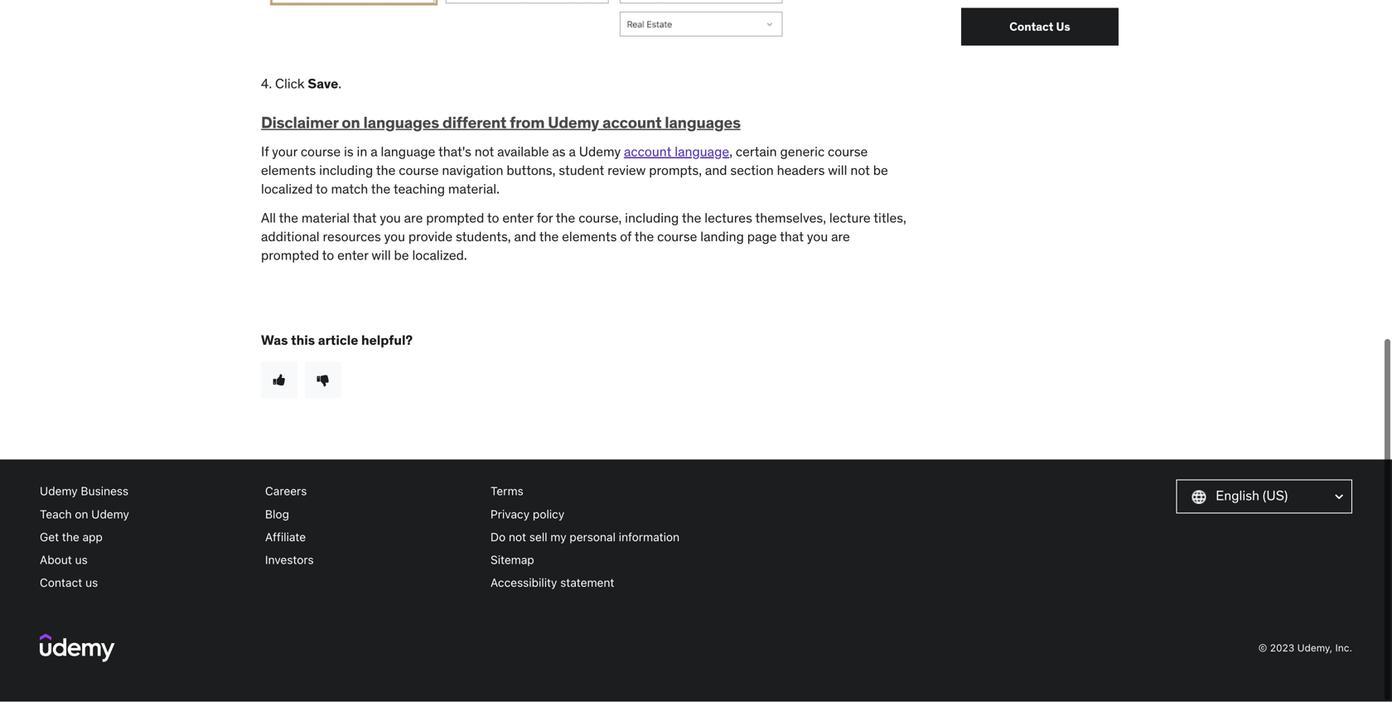 Task type: locate. For each thing, give the bounding box(es) containing it.
information
[[619, 531, 680, 544]]

1 horizontal spatial and
[[706, 162, 728, 179]]

enter down the resources at the left
[[338, 247, 369, 264]]

accessibility
[[491, 576, 558, 590]]

not
[[475, 144, 494, 161], [851, 162, 871, 179], [509, 531, 527, 544]]

get the app link
[[40, 526, 252, 549]]

contact us link
[[40, 572, 252, 595]]

(us)
[[1264, 488, 1289, 505]]

2 language from the left
[[675, 144, 730, 161]]

0 horizontal spatial language
[[381, 144, 436, 161]]

0 horizontal spatial are
[[404, 210, 423, 227]]

account language link
[[624, 144, 730, 161]]

elements down course,
[[562, 228, 617, 245]]

us
[[1057, 19, 1071, 34]]

prompts,
[[649, 162, 702, 179]]

0 vertical spatial elements
[[261, 162, 316, 179]]

0 horizontal spatial that
[[353, 210, 377, 227]]

course_language_selection.png image
[[268, 0, 785, 46]]

to
[[316, 181, 328, 198], [487, 210, 500, 227], [322, 247, 334, 264]]

not inside do not sell my personal information link
[[509, 531, 527, 544]]

0 vertical spatial not
[[475, 144, 494, 161]]

different
[[443, 113, 507, 133]]

languages up "account language" link
[[665, 113, 741, 133]]

was
[[261, 332, 288, 349]]

privacy policy link
[[491, 503, 703, 526]]

course
[[301, 144, 341, 161], [828, 144, 868, 161], [399, 162, 439, 179], [658, 228, 698, 245]]

be
[[874, 162, 889, 179], [394, 247, 409, 264]]

navigation
[[442, 162, 504, 179]]

udemy down the business on the bottom left of the page
[[91, 508, 129, 521]]

1 horizontal spatial including
[[625, 210, 679, 227]]

1 horizontal spatial not
[[509, 531, 527, 544]]

enter
[[503, 210, 534, 227], [338, 247, 369, 264]]

1 horizontal spatial a
[[569, 144, 576, 161]]

not right do
[[509, 531, 527, 544]]

us down about us
[[85, 576, 98, 590]]

udemy up the 'student'
[[579, 144, 621, 161]]

1 vertical spatial elements
[[562, 228, 617, 245]]

are up provide
[[404, 210, 423, 227]]

enter left for on the top left
[[503, 210, 534, 227]]

elements
[[261, 162, 316, 179], [562, 228, 617, 245]]

be down provide
[[394, 247, 409, 264]]

1 vertical spatial including
[[625, 210, 679, 227]]

and right students,
[[514, 228, 537, 245]]

4. click save .
[[261, 76, 345, 93]]

0 horizontal spatial languages
[[364, 113, 439, 133]]

will down the resources at the left
[[372, 247, 391, 264]]

are down "lecture"
[[832, 228, 851, 245]]

will inside , certain generic course elements including the course navigation buttons, student review prompts, and section headers will not be localized to match the teaching material.
[[829, 162, 848, 179]]

0 horizontal spatial will
[[372, 247, 391, 264]]

contact down about us
[[40, 576, 82, 590]]

themselves,
[[756, 210, 827, 227]]

not up navigation
[[475, 144, 494, 161]]

1 vertical spatial on
[[75, 508, 88, 521]]

us for contact us
[[85, 576, 98, 590]]

1 vertical spatial to
[[487, 210, 500, 227]]

sitemap link
[[491, 549, 703, 572]]

a right "in"
[[371, 144, 378, 161]]

prompted up provide
[[426, 210, 485, 227]]

course left landing on the right of the page
[[658, 228, 698, 245]]

1 vertical spatial and
[[514, 228, 537, 245]]

0 horizontal spatial not
[[475, 144, 494, 161]]

sitemap
[[491, 553, 535, 567]]

careers
[[265, 485, 307, 499]]

students,
[[456, 228, 511, 245]]

english
[[1217, 488, 1260, 505]]

including up of at the left of the page
[[625, 210, 679, 227]]

0 horizontal spatial a
[[371, 144, 378, 161]]

on up is
[[342, 113, 360, 133]]

available
[[498, 144, 549, 161]]

your
[[272, 144, 298, 161]]

language up teaching
[[381, 144, 436, 161]]

are
[[404, 210, 423, 227], [832, 228, 851, 245]]

1 horizontal spatial elements
[[562, 228, 617, 245]]

language
[[381, 144, 436, 161], [675, 144, 730, 161]]

udemy up "as"
[[548, 113, 600, 133]]

a right "as"
[[569, 144, 576, 161]]

including down is
[[319, 162, 373, 179]]

0 vertical spatial contact
[[1010, 19, 1054, 34]]

udemy business link
[[40, 480, 252, 503]]

1 vertical spatial be
[[394, 247, 409, 264]]

be up titles,
[[874, 162, 889, 179]]

language up prompts,
[[675, 144, 730, 161]]

and inside , certain generic course elements including the course navigation buttons, student review prompts, and section headers will not be localized to match the teaching material.
[[706, 162, 728, 179]]

will
[[829, 162, 848, 179], [372, 247, 391, 264]]

0 horizontal spatial including
[[319, 162, 373, 179]]

1 horizontal spatial languages
[[665, 113, 741, 133]]

0 vertical spatial are
[[404, 210, 423, 227]]

contact for contact us
[[1010, 19, 1054, 34]]

on down udemy business
[[75, 508, 88, 521]]

1 horizontal spatial that
[[780, 228, 804, 245]]

, certain generic course elements including the course navigation buttons, student review prompts, and section headers will not be localized to match the teaching material.
[[261, 144, 889, 198]]

helpful?
[[361, 332, 413, 349]]

resources
[[323, 228, 381, 245]]

provide
[[409, 228, 453, 245]]

option group
[[261, 363, 908, 399]]

1 horizontal spatial are
[[832, 228, 851, 245]]

contact left us
[[1010, 19, 1054, 34]]

app
[[83, 531, 103, 544]]

english (us) link
[[1177, 480, 1353, 514]]

and inside all the material that you are prompted to enter for the course, including the lectures themselves, lecture titles, additional resources you provide students, and the elements of the course landing page that you are prompted to enter will be localized.
[[514, 228, 537, 245]]

1 horizontal spatial on
[[342, 113, 360, 133]]

1 vertical spatial prompted
[[261, 247, 319, 264]]

all the material that you are prompted to enter for the course, including the lectures themselves, lecture titles, additional resources you provide students, and the elements of the course landing page that you are prompted to enter will be localized.
[[261, 210, 907, 264]]

0 vertical spatial and
[[706, 162, 728, 179]]

udemy
[[548, 113, 600, 133], [579, 144, 621, 161], [40, 485, 78, 499], [91, 508, 129, 521]]

0 vertical spatial us
[[75, 553, 88, 567]]

be inside , certain generic course elements including the course navigation buttons, student review prompts, and section headers will not be localized to match the teaching material.
[[874, 162, 889, 179]]

1 horizontal spatial prompted
[[426, 210, 485, 227]]

0 vertical spatial prompted
[[426, 210, 485, 227]]

careers link
[[265, 480, 478, 503]]

accessibility statement
[[491, 576, 615, 590]]

blog
[[265, 508, 289, 521]]

that up the resources at the left
[[353, 210, 377, 227]]

prompted
[[426, 210, 485, 227], [261, 247, 319, 264]]

to down the resources at the left
[[322, 247, 334, 264]]

0 vertical spatial be
[[874, 162, 889, 179]]

section
[[731, 162, 774, 179]]

1 horizontal spatial language
[[675, 144, 730, 161]]

2 vertical spatial to
[[322, 247, 334, 264]]

if your course is in a language that's not available as a udemy account language
[[261, 144, 730, 161]]

to inside , certain generic course elements including the course navigation buttons, student review prompts, and section headers will not be localized to match the teaching material.
[[316, 181, 328, 198]]

0 horizontal spatial and
[[514, 228, 537, 245]]

be inside all the material that you are prompted to enter for the course, including the lectures themselves, lecture titles, additional resources you provide students, and the elements of the course landing page that you are prompted to enter will be localized.
[[394, 247, 409, 264]]

0 vertical spatial enter
[[503, 210, 534, 227]]

localized
[[261, 181, 313, 198]]

2023
[[1271, 642, 1295, 654]]

course left is
[[301, 144, 341, 161]]

us for about us
[[75, 553, 88, 567]]

0 horizontal spatial enter
[[338, 247, 369, 264]]

on for teach
[[75, 508, 88, 521]]

a
[[371, 144, 378, 161], [569, 144, 576, 161]]

elements inside , certain generic course elements including the course navigation buttons, student review prompts, and section headers will not be localized to match the teaching material.
[[261, 162, 316, 179]]

2 horizontal spatial not
[[851, 162, 871, 179]]

1 vertical spatial will
[[372, 247, 391, 264]]

contact inside button
[[1010, 19, 1054, 34]]

business
[[81, 485, 129, 499]]

0 horizontal spatial be
[[394, 247, 409, 264]]

elements inside all the material that you are prompted to enter for the course, including the lectures themselves, lecture titles, additional resources you provide students, and the elements of the course landing page that you are prompted to enter will be localized.
[[562, 228, 617, 245]]

and left section
[[706, 162, 728, 179]]

1 vertical spatial are
[[832, 228, 851, 245]]

the
[[376, 162, 396, 179], [371, 181, 391, 198], [279, 210, 299, 227], [556, 210, 576, 227], [682, 210, 702, 227], [540, 228, 559, 245], [635, 228, 654, 245], [62, 531, 79, 544]]

privacy
[[491, 508, 530, 521]]

that down 'themselves,' in the top right of the page
[[780, 228, 804, 245]]

1 vertical spatial not
[[851, 162, 871, 179]]

generic
[[781, 144, 825, 161]]

0 horizontal spatial on
[[75, 508, 88, 521]]

prompted down additional
[[261, 247, 319, 264]]

inc.
[[1336, 642, 1353, 654]]

0 vertical spatial to
[[316, 181, 328, 198]]

disclaimer
[[261, 113, 339, 133]]

of
[[620, 228, 632, 245]]

elements up localized
[[261, 162, 316, 179]]

teach
[[40, 508, 72, 521]]

to up students,
[[487, 210, 500, 227]]

that
[[353, 210, 377, 227], [780, 228, 804, 245]]

us down "get the app"
[[75, 553, 88, 567]]

0 horizontal spatial contact
[[40, 576, 82, 590]]

match
[[331, 181, 368, 198]]

udemy inside the teach on udemy link
[[91, 508, 129, 521]]

0 vertical spatial will
[[829, 162, 848, 179]]

us
[[75, 553, 88, 567], [85, 576, 98, 590]]

not up "lecture"
[[851, 162, 871, 179]]

and
[[706, 162, 728, 179], [514, 228, 537, 245]]

not inside , certain generic course elements including the course navigation buttons, student review prompts, and section headers will not be localized to match the teaching material.
[[851, 162, 871, 179]]

will right headers
[[829, 162, 848, 179]]

teach on udemy
[[40, 508, 129, 521]]

1 language from the left
[[381, 144, 436, 161]]

you down teaching
[[380, 210, 401, 227]]

1 vertical spatial contact
[[40, 576, 82, 590]]

you left provide
[[384, 228, 405, 245]]

1 vertical spatial us
[[85, 576, 98, 590]]

2 vertical spatial not
[[509, 531, 527, 544]]

1 horizontal spatial be
[[874, 162, 889, 179]]

get
[[40, 531, 59, 544]]

0 horizontal spatial elements
[[261, 162, 316, 179]]

© 2023 udemy, inc.
[[1259, 642, 1353, 654]]

1 horizontal spatial enter
[[503, 210, 534, 227]]

0 vertical spatial that
[[353, 210, 377, 227]]

1 horizontal spatial contact
[[1010, 19, 1054, 34]]

page
[[748, 228, 777, 245]]

account
[[603, 113, 662, 133], [624, 144, 672, 161]]

review
[[608, 162, 646, 179]]

0 horizontal spatial prompted
[[261, 247, 319, 264]]

udemy up teach
[[40, 485, 78, 499]]

0 vertical spatial including
[[319, 162, 373, 179]]

to left match
[[316, 181, 328, 198]]

contact us
[[40, 576, 98, 590]]

0 vertical spatial on
[[342, 113, 360, 133]]

about
[[40, 553, 72, 567]]

languages up "in"
[[364, 113, 439, 133]]

that's
[[439, 144, 472, 161]]

the down for on the top left
[[540, 228, 559, 245]]

None radio
[[261, 363, 298, 399], [305, 363, 342, 399], [261, 363, 298, 399], [305, 363, 342, 399]]

1 horizontal spatial will
[[829, 162, 848, 179]]



Task type: vqa. For each thing, say whether or not it's contained in the screenshot.
topmost enter
yes



Task type: describe. For each thing, give the bounding box(es) containing it.
,
[[730, 144, 733, 161]]

you down 'themselves,' in the top right of the page
[[807, 228, 829, 245]]

get the app
[[40, 531, 103, 544]]

contact us
[[1010, 19, 1071, 34]]

if
[[261, 144, 269, 161]]

the right of at the left of the page
[[635, 228, 654, 245]]

udemy business
[[40, 485, 129, 499]]

additional
[[261, 228, 320, 245]]

terms link
[[491, 480, 703, 503]]

disclaimer on languages different from udemy account languages
[[261, 113, 741, 133]]

about us
[[40, 553, 88, 567]]

do not sell my personal information
[[491, 531, 680, 544]]

2 languages from the left
[[665, 113, 741, 133]]

1 vertical spatial enter
[[338, 247, 369, 264]]

0 vertical spatial account
[[603, 113, 662, 133]]

teach on udemy link
[[40, 503, 252, 526]]

on for disclaimer
[[342, 113, 360, 133]]

as
[[553, 144, 566, 161]]

student
[[559, 162, 605, 179]]

do
[[491, 531, 506, 544]]

the up additional
[[279, 210, 299, 227]]

1 a from the left
[[371, 144, 378, 161]]

localized.
[[412, 247, 467, 264]]

for
[[537, 210, 553, 227]]

personal
[[570, 531, 616, 544]]

sell
[[530, 531, 548, 544]]

investors
[[265, 553, 314, 567]]

©
[[1259, 642, 1268, 654]]

from
[[510, 113, 545, 133]]

click
[[275, 76, 305, 93]]

article
[[318, 332, 359, 349]]

was this article helpful?
[[261, 332, 413, 349]]

1 languages from the left
[[364, 113, 439, 133]]

english (us)
[[1217, 488, 1289, 505]]

headers
[[777, 162, 825, 179]]

udemy inside udemy business link
[[40, 485, 78, 499]]

accessibility statement link
[[491, 572, 703, 595]]

the right match
[[371, 181, 391, 198]]

privacy policy
[[491, 508, 565, 521]]

in
[[357, 144, 368, 161]]

udemy image
[[40, 634, 115, 663]]

material
[[302, 210, 350, 227]]

course inside all the material that you are prompted to enter for the course, including the lectures themselves, lecture titles, additional resources you provide students, and the elements of the course landing page that you are prompted to enter will be localized.
[[658, 228, 698, 245]]

teaching
[[394, 181, 445, 198]]

policy
[[533, 508, 565, 521]]

course up teaching
[[399, 162, 439, 179]]

.
[[338, 76, 342, 93]]

affiliate link
[[265, 526, 478, 549]]

titles,
[[874, 210, 907, 227]]

2 a from the left
[[569, 144, 576, 161]]

the up teaching
[[376, 162, 396, 179]]

buttons,
[[507, 162, 556, 179]]

including inside , certain generic course elements including the course navigation buttons, student review prompts, and section headers will not be localized to match the teaching material.
[[319, 162, 373, 179]]

material.
[[449, 181, 500, 198]]

1 vertical spatial that
[[780, 228, 804, 245]]

the right for on the top left
[[556, 210, 576, 227]]

1 vertical spatial account
[[624, 144, 672, 161]]

all
[[261, 210, 276, 227]]

including inside all the material that you are prompted to enter for the course, including the lectures themselves, lecture titles, additional resources you provide students, and the elements of the course landing page that you are prompted to enter will be localized.
[[625, 210, 679, 227]]

blog link
[[265, 503, 478, 526]]

udemy,
[[1298, 642, 1333, 654]]

lectures
[[705, 210, 753, 227]]

my
[[551, 531, 567, 544]]

the up landing on the right of the page
[[682, 210, 702, 227]]

about us link
[[40, 549, 252, 572]]

terms
[[491, 485, 524, 499]]

the right get
[[62, 531, 79, 544]]

will inside all the material that you are prompted to enter for the course, including the lectures themselves, lecture titles, additional resources you provide students, and the elements of the course landing page that you are prompted to enter will be localized.
[[372, 247, 391, 264]]

save
[[308, 76, 338, 93]]

do not sell my personal information link
[[491, 526, 703, 549]]

landing
[[701, 228, 745, 245]]

is
[[344, 144, 354, 161]]

affiliate
[[265, 531, 306, 544]]

statement
[[561, 576, 615, 590]]

lecture
[[830, 210, 871, 227]]

4.
[[261, 76, 272, 93]]

investors link
[[265, 549, 478, 572]]

this
[[291, 332, 315, 349]]

contact for contact us
[[40, 576, 82, 590]]

course right 'generic' on the top right of page
[[828, 144, 868, 161]]

certain
[[736, 144, 777, 161]]



